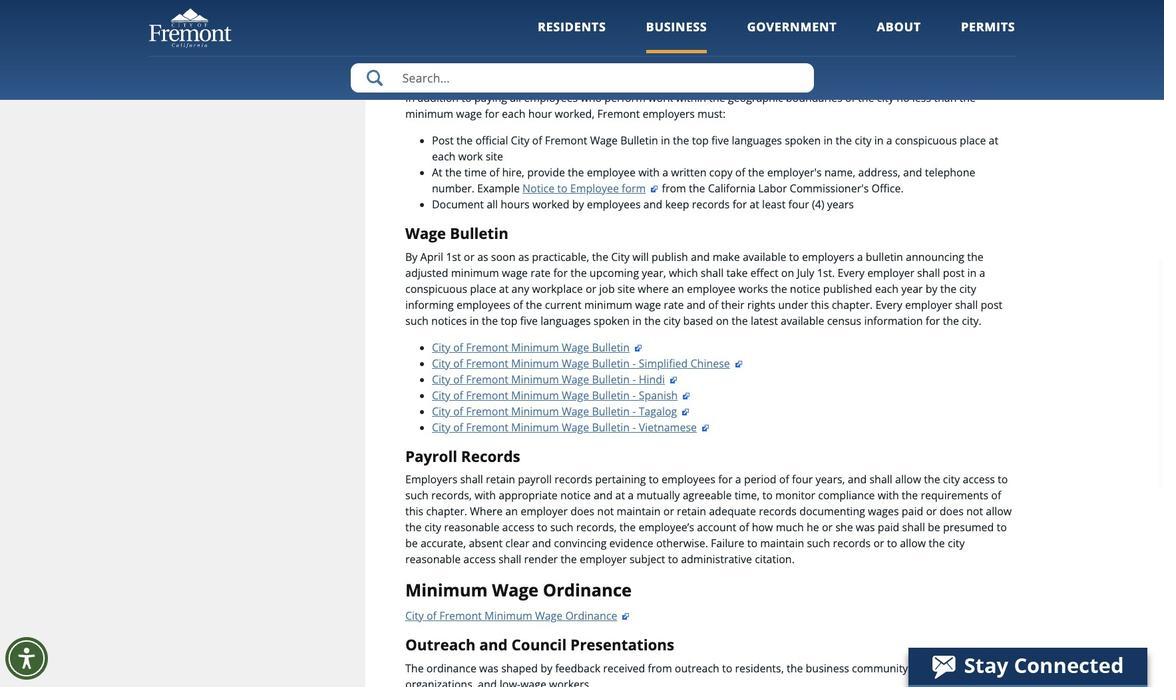 Task type: vqa. For each thing, say whether or not it's contained in the screenshot.
the top Services
no



Task type: locate. For each thing, give the bounding box(es) containing it.
0 horizontal spatial top
[[501, 314, 518, 328]]

0 vertical spatial place
[[961, 133, 987, 148]]

available up effect
[[743, 250, 787, 264]]

the up 'evidence'
[[620, 520, 636, 535]]

workplace
[[532, 282, 583, 296]]

must:
[[698, 107, 726, 121]]

employers down within
[[643, 107, 695, 121]]

1 vertical spatial be
[[406, 536, 418, 551]]

1 horizontal spatial place
[[961, 133, 987, 148]]

0 vertical spatial employee
[[587, 165, 636, 180]]

written
[[672, 165, 707, 180]]

0 vertical spatial all
[[510, 91, 522, 105]]

from right received
[[648, 661, 673, 676]]

minimum
[[406, 107, 454, 121], [451, 266, 500, 280], [585, 298, 633, 312]]

site
[[486, 149, 504, 164], [618, 282, 636, 296]]

1 horizontal spatial notice
[[791, 282, 821, 296]]

spoken up employer's
[[785, 133, 822, 148]]

a inside at the time of hire, provide the employee with a written copy of the employer's name, address, and telephone number. example
[[663, 165, 669, 180]]

1 vertical spatial all
[[487, 197, 498, 212]]

minimum down accurate,
[[406, 579, 488, 602]]

notice inside payroll records employers shall retain payroll records pertaining to employees for a period of four years, and shall allow the city access to such records, with appropriate notice and at a mutually agreeable time, to monitor compliance with the requirements of this chapter. where an employer does not maintain or retain adequate records documenting wages paid or does not allow the city reasonable access to such records, the employee's account of how much he or she was paid shall be presumed to be accurate, absent clear and convincing evidence otherwise. failure to maintain such records or to allow the city reasonable access shall render the employer subject to administrative citation.
[[561, 489, 591, 503]]

0 horizontal spatial with
[[475, 489, 496, 503]]

2023 up the 2024
[[412, 10, 434, 22]]

of inside the 'post the official city of fremont wage bulletin in the top five languages spoken in the city in a conspicuous place at each work site'
[[533, 133, 543, 148]]

- left simplified
[[633, 356, 636, 371]]

0 vertical spatial minimum
[[406, 107, 454, 121]]

0 vertical spatial employers
[[643, 107, 695, 121]]

as right soon
[[519, 250, 530, 264]]

each inside in addition to paying all employees who perform work within the geographic boundaries of the city no less than the minimum wage for each hour worked, fremont employers must:
[[502, 107, 526, 121]]

0 horizontal spatial be
[[406, 536, 418, 551]]

2023 left plus
[[729, 28, 750, 41]]

no
[[897, 91, 910, 105]]

0 vertical spatial top
[[693, 133, 709, 148]]

0 horizontal spatial not
[[598, 505, 614, 519]]

shall down requirements
[[903, 520, 926, 535]]

official
[[476, 133, 509, 148]]

city inside in addition to paying all employees who perform work within the geographic boundaries of the city no less than the minimum wage for each hour worked, fremont employers must:
[[878, 91, 895, 105]]

languages down the current
[[541, 314, 591, 328]]

wage
[[591, 133, 618, 148], [406, 223, 446, 244], [562, 340, 590, 355], [562, 356, 590, 371], [562, 372, 590, 387], [562, 388, 590, 403], [562, 404, 590, 419], [562, 420, 590, 435], [492, 579, 539, 602], [535, 609, 563, 624]]

wage up "city of fremont minimum wage bulletin - vietnamese" link
[[562, 404, 590, 419]]

1 horizontal spatial site
[[618, 282, 636, 296]]

0 vertical spatial work
[[649, 91, 673, 105]]

maintain down mutually
[[617, 505, 661, 519]]

0 vertical spatial be
[[929, 520, 941, 535]]

employers inside wage bulletin by april 1st or as soon as practicable, the city will publish and make available to employers a bulletin announcing the adjusted minimum wage rate for the upcoming year, which shall take effect on july 1st. every employer shall post in a conspicuous place at any workplace or job site where an employee works the notice published each year by the city informing employees of the current minimum wage rate and of their rights under this chapter. every employer shall post such notices in the top five languages spoken in the city based on the latest available census information for the city.
[[803, 250, 855, 264]]

employees inside wage bulletin by april 1st or as soon as practicable, the city will publish and make available to employers a bulletin announcing the adjusted minimum wage rate for the upcoming year, which shall take effect on july 1st. every employer shall post in a conspicuous place at any workplace or job site where an employee works the notice published each year by the city informing employees of the current minimum wage rate and of their rights under this chapter. every employer shall post such notices in the top five languages spoken in the city based on the latest available census information for the city.
[[457, 298, 511, 312]]

site inside wage bulletin by april 1st or as soon as practicable, the city will publish and make available to employers a bulletin announcing the adjusted minimum wage rate for the upcoming year, which shall take effect on july 1st. every employer shall post in a conspicuous place at any workplace or job site where an employee works the notice published each year by the city informing employees of the current minimum wage rate and of their rights under this chapter. every employer shall post such notices in the top five languages spoken in the city based on the latest available census information for the city.
[[618, 282, 636, 296]]

for inside payroll records employers shall retain payroll records pertaining to employees for a period of four years, and shall allow the city access to such records, with appropriate notice and at a mutually agreeable time, to monitor compliance with the requirements of this chapter. where an employer does not maintain or retain adequate records documenting wages paid or does not allow the city reasonable access to such records, the employee's account of how much he or she was paid shall be presumed to be accurate, absent clear and convincing evidence otherwise. failure to maintain such records or to allow the city reasonable access shall render the employer subject to administrative citation.
[[719, 473, 733, 487]]

each inside wage bulletin by april 1st or as soon as practicable, the city will publish and make available to employers a bulletin announcing the adjusted minimum wage rate for the upcoming year, which shall take effect on july 1st. every employer shall post in a conspicuous place at any workplace or job site where an employee works the notice published each year by the city informing employees of the current minimum wage rate and of their rights under this chapter. every employer shall post such notices in the top five languages spoken in the city based on the latest available census information for the city.
[[876, 282, 899, 296]]

retain
[[486, 473, 516, 487], [677, 505, 707, 519]]

languages
[[732, 133, 783, 148], [541, 314, 591, 328]]

employees inside in addition to paying all employees who perform work within the geographic boundaries of the city no less than the minimum wage for each hour worked, fremont employers must:
[[524, 91, 578, 105]]

2023
[[412, 10, 434, 22], [729, 28, 750, 41]]

mutually
[[637, 489, 680, 503]]

was
[[856, 520, 876, 535], [480, 661, 499, 676]]

less
[[913, 91, 932, 105]]

1 vertical spatial retain
[[677, 505, 707, 519]]

where
[[470, 505, 503, 519]]

wage down where
[[636, 298, 662, 312]]

residents,
[[736, 661, 784, 676]]

fremont inside minimum wage ordinance city of fremont minimum wage ordinance
[[440, 609, 482, 624]]

maintain
[[617, 505, 661, 519], [761, 536, 805, 551]]

conspicuous inside wage bulletin by april 1st or as soon as practicable, the city will publish and make available to employers a bulletin announcing the adjusted minimum wage rate for the upcoming year, which shall take effect on july 1st. every employer shall post in a conspicuous place at any workplace or job site where an employee works the notice published each year by the city informing employees of the current minimum wage rate and of their rights under this chapter. every employer shall post such notices in the top five languages spoken in the city based on the latest available census information for the city.
[[406, 282, 468, 296]]

within
[[676, 91, 707, 105]]

0 vertical spatial 2023
[[412, 10, 434, 22]]

by down "notice to employee form"
[[573, 197, 585, 212]]

employees up notices
[[457, 298, 511, 312]]

bulletin inside wage bulletin by april 1st or as soon as practicable, the city will publish and make available to employers a bulletin announcing the adjusted minimum wage rate for the upcoming year, which shall take effect on july 1st. every employer shall post in a conspicuous place at any workplace or job site where an employee works the notice published each year by the city informing employees of the current minimum wage rate and of their rights under this chapter. every employer shall post such notices in the top five languages spoken in the city based on the latest available census information for the city.
[[450, 223, 509, 244]]

2 vertical spatial by
[[541, 661, 553, 676]]

the down the their
[[732, 314, 748, 328]]

with up form
[[639, 165, 660, 180]]

minimum down 1st
[[451, 266, 500, 280]]

payroll
[[406, 446, 458, 467]]

of inside minimum wage ordinance city of fremont minimum wage ordinance
[[427, 609, 437, 624]]

2 horizontal spatial with
[[878, 489, 900, 503]]

from the california labor commissioner's office.
[[660, 181, 904, 196]]

1 horizontal spatial employers
[[803, 250, 855, 264]]

vietnamese
[[639, 420, 697, 435]]

languages down the 'geographic'
[[732, 133, 783, 148]]

under
[[779, 298, 809, 312]]

how
[[752, 520, 774, 535]]

hindi
[[639, 372, 665, 387]]

based
[[684, 314, 714, 328]]

from inside 'outreach and council presentations the ordinance was shaped by feedback received from outreach to residents, the business community, non-profit organizations, and low-wage workers.'
[[648, 661, 673, 676]]

this down employers
[[406, 505, 424, 519]]

employees up the hour
[[524, 91, 578, 105]]

1 horizontal spatial on
[[782, 266, 795, 280]]

1 horizontal spatial each
[[502, 107, 526, 121]]

0 vertical spatial site
[[486, 149, 504, 164]]

paid down wages
[[878, 520, 900, 535]]

fremont
[[598, 107, 640, 121], [545, 133, 588, 148], [466, 340, 509, 355], [466, 356, 509, 371], [466, 372, 509, 387], [466, 388, 509, 403], [466, 404, 509, 419], [466, 420, 509, 435], [440, 609, 482, 624]]

city inside the 'post the official city of fremont wage bulletin in the top five languages spoken in the city in a conspicuous place at each work site'
[[855, 133, 872, 148]]

to inside in addition to paying all employees who perform work within the geographic boundaries of the city no less than the minimum wage for each hour worked, fremont employers must:
[[462, 91, 472, 105]]

0 vertical spatial from
[[662, 181, 687, 196]]

than
[[935, 91, 957, 105]]

shall down 'clear'
[[499, 552, 522, 567]]

documenting
[[800, 505, 866, 519]]

minimum wage ordinance city of fremont minimum wage ordinance
[[406, 579, 632, 624]]

1 vertical spatial maintain
[[761, 536, 805, 551]]

notice down july at the top right
[[791, 282, 821, 296]]

wage up the any
[[502, 266, 528, 280]]

1 vertical spatial each
[[432, 149, 456, 164]]

years,
[[816, 473, 846, 487]]

0 horizontal spatial employee
[[587, 165, 636, 180]]

the up must:
[[709, 91, 726, 105]]

presentations
[[571, 635, 675, 656]]

1 as from the left
[[478, 250, 489, 264]]

perform
[[605, 91, 646, 105]]

shall up city.
[[956, 298, 979, 312]]

0 vertical spatial spoken
[[785, 133, 822, 148]]

access up requirements
[[963, 473, 996, 487]]

employers
[[643, 107, 695, 121], [803, 250, 855, 264]]

hour
[[529, 107, 552, 121]]

0 vertical spatial rate
[[531, 266, 551, 280]]

a up address,
[[887, 133, 893, 148]]

this inside payroll records employers shall retain payroll records pertaining to employees for a period of four years, and shall allow the city access to such records, with appropriate notice and at a mutually agreeable time, to monitor compliance with the requirements of this chapter. where an employer does not maintain or retain adequate records documenting wages paid or does not allow the city reasonable access to such records, the employee's account of how much he or she was paid shall be presumed to be accurate, absent clear and convincing evidence otherwise. failure to maintain such records or to allow the city reasonable access shall render the employer subject to administrative citation.
[[406, 505, 424, 519]]

notice to employee form link
[[523, 181, 660, 196]]

Search text field
[[351, 63, 814, 93]]

current
[[545, 298, 582, 312]]

requirements
[[921, 489, 989, 503]]

2 horizontal spatial access
[[963, 473, 996, 487]]

census
[[828, 314, 862, 328]]

0 vertical spatial allow
[[896, 473, 922, 487]]

0 horizontal spatial does
[[571, 505, 595, 519]]

0 horizontal spatial was
[[480, 661, 499, 676]]

for up agreeable
[[719, 473, 733, 487]]

to
[[462, 91, 472, 105], [558, 181, 568, 196], [790, 250, 800, 264], [649, 473, 659, 487], [998, 473, 1009, 487], [763, 489, 773, 503], [538, 520, 548, 535], [997, 520, 1008, 535], [748, 536, 758, 551], [888, 536, 898, 551], [669, 552, 679, 567], [723, 661, 733, 676]]

site inside the 'post the official city of fremont wage bulletin in the top five languages spoken in the city in a conspicuous place at each work site'
[[486, 149, 504, 164]]

0 horizontal spatial records,
[[432, 489, 472, 503]]

notice right the appropriate
[[561, 489, 591, 503]]

1 vertical spatial this
[[406, 505, 424, 519]]

employers inside in addition to paying all employees who perform work within the geographic boundaries of the city no less than the minimum wage for each hour worked, fremont employers must:
[[643, 107, 695, 121]]

1 vertical spatial reasonable
[[406, 552, 461, 567]]

published
[[824, 282, 873, 296]]

wage inside in addition to paying all employees who perform work within the geographic boundaries of the city no less than the minimum wage for each hour worked, fremont employers must:
[[456, 107, 482, 121]]

appropriate
[[499, 489, 558, 503]]

1 horizontal spatial spoken
[[785, 133, 822, 148]]

april
[[421, 250, 444, 264]]

0 vertical spatial available
[[743, 250, 787, 264]]

0 horizontal spatial this
[[406, 505, 424, 519]]

1 horizontal spatial as
[[519, 250, 530, 264]]

four inside payroll records employers shall retain payroll records pertaining to employees for a period of four years, and shall allow the city access to such records, with appropriate notice and at a mutually agreeable time, to monitor compliance with the requirements of this chapter. where an employer does not maintain or retain adequate records documenting wages paid or does not allow the city reasonable access to such records, the employee's account of how much he or she was paid shall be presumed to be accurate, absent clear and convincing evidence otherwise. failure to maintain such records or to allow the city reasonable access shall render the employer subject to administrative citation.
[[793, 473, 813, 487]]

0 horizontal spatial work
[[459, 149, 483, 164]]

four left (4) on the right top
[[789, 197, 810, 212]]

fremont inside in addition to paying all employees who perform work within the geographic boundaries of the city no less than the minimum wage for each hour worked, fremont employers must:
[[598, 107, 640, 121]]

spoken inside wage bulletin by april 1st or as soon as practicable, the city will publish and make available to employers a bulletin announcing the adjusted minimum wage rate for the upcoming year, which shall take effect on july 1st. every employer shall post in a conspicuous place at any workplace or job site where an employee works the notice published each year by the city informing employees of the current minimum wage rate and of their rights under this chapter. every employer shall post such notices in the top five languages spoken in the city based on the latest available census information for the city.
[[594, 314, 630, 328]]

their
[[722, 298, 745, 312]]

0 horizontal spatial by
[[541, 661, 553, 676]]

about
[[878, 19, 922, 35]]

an inside wage bulletin by april 1st or as soon as practicable, the city will publish and make available to employers a bulletin announcing the adjusted minimum wage rate for the upcoming year, which shall take effect on july 1st. every employer shall post in a conspicuous place at any workplace or job site where an employee works the notice published each year by the city informing employees of the current minimum wage rate and of their rights under this chapter. every employer shall post such notices in the top five languages spoken in the city based on the latest available census information for the city.
[[672, 282, 685, 296]]

payroll records employers shall retain payroll records pertaining to employees for a period of four years, and shall allow the city access to such records, with appropriate notice and at a mutually agreeable time, to monitor compliance with the requirements of this chapter. where an employer does not maintain or retain adequate records documenting wages paid or does not allow the city reasonable access to such records, the employee's account of how much he or she was paid shall be presumed to be accurate, absent clear and convincing evidence otherwise. failure to maintain such records or to allow the city reasonable access shall render the employer subject to administrative citation.
[[406, 446, 1013, 567]]

with up wages
[[878, 489, 900, 503]]

place inside the 'post the official city of fremont wage bulletin in the top five languages spoken in the city in a conspicuous place at each work site'
[[961, 133, 987, 148]]

time
[[465, 165, 487, 180]]

does down requirements
[[940, 505, 964, 519]]

4 - from the top
[[633, 404, 636, 419]]

1 vertical spatial records,
[[577, 520, 617, 535]]

the down where
[[645, 314, 661, 328]]

the left no
[[859, 91, 875, 105]]

post up city.
[[981, 298, 1003, 312]]

by
[[573, 197, 585, 212], [926, 282, 938, 296], [541, 661, 553, 676]]

(4)
[[813, 197, 825, 212]]

city inside the 'post the official city of fremont wage bulletin in the top five languages spoken in the city in a conspicuous place at each work site'
[[511, 133, 530, 148]]

- left vietnamese
[[633, 420, 636, 435]]

spoken down job at right
[[594, 314, 630, 328]]

outreach
[[675, 661, 720, 676]]

such down employers
[[406, 489, 429, 503]]

citation.
[[755, 552, 795, 567]]

1 vertical spatial minimum
[[451, 266, 500, 280]]

0 vertical spatial languages
[[732, 133, 783, 148]]

5 - from the top
[[633, 420, 636, 435]]

was inside payroll records employers shall retain payroll records pertaining to employees for a period of four years, and shall allow the city access to such records, with appropriate notice and at a mutually agreeable time, to monitor compliance with the requirements of this chapter. where an employer does not maintain or retain adequate records documenting wages paid or does not allow the city reasonable access to such records, the employee's account of how much he or she was paid shall be presumed to be accurate, absent clear and convincing evidence otherwise. failure to maintain such records or to allow the city reasonable access shall render the employer subject to administrative citation.
[[856, 520, 876, 535]]

1 vertical spatial rate
[[664, 298, 684, 312]]

1 horizontal spatial chapter.
[[832, 298, 873, 312]]

with up where
[[475, 489, 496, 503]]

from up keep at the top right of the page
[[662, 181, 687, 196]]

0 vertical spatial this
[[811, 298, 830, 312]]

any
[[512, 282, 530, 296]]

and left low-
[[478, 677, 497, 687]]

each down post
[[432, 149, 456, 164]]

reasonable down accurate,
[[406, 552, 461, 567]]

0 horizontal spatial chapter.
[[426, 505, 468, 519]]

as left soon
[[478, 250, 489, 264]]

1 horizontal spatial every
[[876, 298, 903, 312]]

1 horizontal spatial conspicuous
[[896, 133, 958, 148]]

government link
[[748, 19, 838, 53]]

employee up the their
[[687, 282, 736, 296]]

0 vertical spatial an
[[672, 282, 685, 296]]

-
[[633, 356, 636, 371], [633, 372, 636, 387], [633, 388, 636, 403], [633, 404, 636, 419], [633, 420, 636, 435]]

conspicuous up informing
[[406, 282, 468, 296]]

1 vertical spatial employers
[[803, 250, 855, 264]]

employees up agreeable
[[662, 473, 716, 487]]

records, up convincing
[[577, 520, 617, 535]]

residents link
[[538, 19, 607, 53]]

0 horizontal spatial notice
[[561, 489, 591, 503]]

simplified
[[639, 356, 688, 371]]

be left accurate,
[[406, 536, 418, 551]]

1 horizontal spatial with
[[639, 165, 660, 180]]

1 vertical spatial conspicuous
[[406, 282, 468, 296]]

this inside wage bulletin by april 1st or as soon as practicable, the city will publish and make available to employers a bulletin announcing the adjusted minimum wage rate for the upcoming year, which shall take effect on july 1st. every employer shall post in a conspicuous place at any workplace or job site where an employee works the notice published each year by the city informing employees of the current minimum wage rate and of their rights under this chapter. every employer shall post such notices in the top five languages spoken in the city based on the latest available census information for the city.
[[811, 298, 830, 312]]

to inside wage bulletin by april 1st or as soon as practicable, the city will publish and make available to employers a bulletin announcing the adjusted minimum wage rate for the upcoming year, which shall take effect on july 1st. every employer shall post in a conspicuous place at any workplace or job site where an employee works the notice published each year by the city informing employees of the current minimum wage rate and of their rights under this chapter. every employer shall post such notices in the top five languages spoken in the city based on the latest available census information for the city.
[[790, 250, 800, 264]]

ordinance down convincing
[[543, 579, 632, 602]]

1 vertical spatial site
[[618, 282, 636, 296]]

1 vertical spatial four
[[793, 473, 813, 487]]

0 horizontal spatial access
[[464, 552, 496, 567]]

0 horizontal spatial as
[[478, 250, 489, 264]]

1 vertical spatial access
[[503, 520, 535, 535]]

0 horizontal spatial site
[[486, 149, 504, 164]]

records up "much"
[[759, 505, 797, 519]]

bulletin
[[621, 133, 659, 148], [450, 223, 509, 244], [592, 340, 630, 355], [592, 356, 630, 371], [592, 372, 630, 387], [592, 388, 630, 403], [592, 404, 630, 419], [592, 420, 630, 435]]

community,
[[853, 661, 911, 676]]

such down informing
[[406, 314, 429, 328]]

the right notices
[[482, 314, 498, 328]]

0 horizontal spatial an
[[506, 505, 518, 519]]

employees inside payroll records employers shall retain payroll records pertaining to employees for a period of four years, and shall allow the city access to such records, with appropriate notice and at a mutually agreeable time, to monitor compliance with the requirements of this chapter. where an employer does not maintain or retain adequate records documenting wages paid or does not allow the city reasonable access to such records, the employee's account of how much he or she was paid shall be presumed to be accurate, absent clear and convincing evidence otherwise. failure to maintain such records or to allow the city reasonable access shall render the employer subject to administrative citation.
[[662, 473, 716, 487]]

or
[[464, 250, 475, 264], [586, 282, 597, 296], [664, 505, 675, 519], [927, 505, 938, 519], [823, 520, 833, 535], [874, 536, 885, 551]]

for left city.
[[926, 314, 941, 328]]

chapter. inside payroll records employers shall retain payroll records pertaining to employees for a period of four years, and shall allow the city access to such records, with appropriate notice and at a mutually agreeable time, to monitor compliance with the requirements of this chapter. where an employer does not maintain or retain adequate records documenting wages paid or does not allow the city reasonable access to such records, the employee's account of how much he or she was paid shall be presumed to be accurate, absent clear and convincing evidence otherwise. failure to maintain such records or to allow the city reasonable access shall render the employer subject to administrative citation.
[[426, 505, 468, 519]]

where
[[638, 282, 669, 296]]

available down under
[[781, 314, 825, 328]]

1 vertical spatial every
[[876, 298, 903, 312]]

work up time
[[459, 149, 483, 164]]

1 vertical spatial five
[[521, 314, 538, 328]]

top down the any
[[501, 314, 518, 328]]

on
[[782, 266, 795, 280], [716, 314, 729, 328]]

0 vertical spatial paid
[[902, 505, 924, 519]]

top inside wage bulletin by april 1st or as soon as practicable, the city will publish and make available to employers a bulletin announcing the adjusted minimum wage rate for the upcoming year, which shall take effect on july 1st. every employer shall post in a conspicuous place at any workplace or job site where an employee works the notice published each year by the city informing employees of the current minimum wage rate and of their rights under this chapter. every employer shall post such notices in the top five languages spoken in the city based on the latest available census information for the city.
[[501, 314, 518, 328]]

1 not from the left
[[598, 505, 614, 519]]

wage left plus
[[753, 28, 776, 41]]

on down the their
[[716, 314, 729, 328]]

1 horizontal spatial languages
[[732, 133, 783, 148]]

1 horizontal spatial was
[[856, 520, 876, 535]]

1 horizontal spatial post
[[981, 298, 1003, 312]]

each left year
[[876, 282, 899, 296]]

allow
[[896, 473, 922, 487], [987, 505, 1013, 519], [901, 536, 927, 551]]

0 vertical spatial notice
[[791, 282, 821, 296]]

city inside wage bulletin by april 1st or as soon as practicable, the city will publish and make available to employers a bulletin announcing the adjusted minimum wage rate for the upcoming year, which shall take effect on july 1st. every employer shall post in a conspicuous place at any workplace or job site where an employee works the notice published each year by the city informing employees of the current minimum wage rate and of their rights under this chapter. every employer shall post such notices in the top five languages spoken in the city based on the latest available census information for the city.
[[612, 250, 630, 264]]

2 vertical spatial access
[[464, 552, 496, 567]]

in up city.
[[968, 266, 977, 280]]

0 horizontal spatial spoken
[[594, 314, 630, 328]]

and up office.
[[904, 165, 923, 180]]

upcoming
[[590, 266, 639, 280]]

rate down where
[[664, 298, 684, 312]]

each left the hour
[[502, 107, 526, 121]]

city
[[878, 91, 895, 105], [855, 133, 872, 148], [960, 282, 977, 296], [664, 314, 681, 328], [944, 473, 961, 487], [425, 520, 442, 535], [948, 536, 965, 551]]

1 vertical spatial by
[[926, 282, 938, 296]]

payroll
[[518, 473, 552, 487]]

all inside in addition to paying all employees who perform work within the geographic boundaries of the city no less than the minimum wage for each hour worked, fremont employers must:
[[510, 91, 522, 105]]

1 does from the left
[[571, 505, 595, 519]]

five
[[712, 133, 730, 148], [521, 314, 538, 328]]

not up presumed
[[967, 505, 984, 519]]

site right job at right
[[618, 282, 636, 296]]

be left presumed
[[929, 520, 941, 535]]

the left requirements
[[902, 489, 919, 503]]

in
[[661, 133, 671, 148], [824, 133, 834, 148], [875, 133, 884, 148], [968, 266, 977, 280], [470, 314, 479, 328], [633, 314, 642, 328]]

chapter. up accurate,
[[426, 505, 468, 519]]

wage down city of fremont minimum wage bulletin - simplified chinese link on the bottom of the page
[[562, 372, 590, 387]]

shall down announcing
[[918, 266, 941, 280]]

0 horizontal spatial on
[[716, 314, 729, 328]]

employee inside wage bulletin by april 1st or as soon as practicable, the city will publish and make available to employers a bulletin announcing the adjusted minimum wage rate for the upcoming year, which shall take effect on july 1st. every employer shall post in a conspicuous place at any workplace or job site where an employee works the notice published each year by the city informing employees of the current minimum wage rate and of their rights under this chapter. every employer shall post such notices in the top five languages spoken in the city based on the latest available census information for the city.
[[687, 282, 736, 296]]

convincing
[[554, 536, 607, 551]]

practicable,
[[532, 250, 590, 264]]

0 vertical spatial by
[[573, 197, 585, 212]]

ordinance up presentations
[[566, 609, 618, 624]]

- left the spanish
[[633, 388, 636, 403]]

languages inside the 'post the official city of fremont wage bulletin in the top five languages spoken in the city in a conspicuous place at each work site'
[[732, 133, 783, 148]]

city inside minimum wage ordinance city of fremont minimum wage ordinance
[[406, 609, 424, 624]]

1 vertical spatial place
[[470, 282, 497, 296]]

chapter. down published
[[832, 298, 873, 312]]

0 horizontal spatial retain
[[486, 473, 516, 487]]

1 horizontal spatial 2023
[[729, 28, 750, 41]]

1 vertical spatial paid
[[878, 520, 900, 535]]

account
[[697, 520, 737, 535]]

business
[[806, 661, 850, 676]]

period
[[745, 473, 777, 487]]

an inside payroll records employers shall retain payroll records pertaining to employees for a period of four years, and shall allow the city access to such records, with appropriate notice and at a mutually agreeable time, to monitor compliance with the requirements of this chapter. where an employer does not maintain or retain adequate records documenting wages paid or does not allow the city reasonable access to such records, the employee's account of how much he or she was paid shall be presumed to be accurate, absent clear and convincing evidence otherwise. failure to maintain such records or to allow the city reasonable access shall render the employer subject to administrative citation.
[[506, 505, 518, 519]]

0 horizontal spatial conspicuous
[[406, 282, 468, 296]]

the up under
[[771, 282, 788, 296]]

office.
[[872, 181, 904, 196]]

0 vertical spatial was
[[856, 520, 876, 535]]

profit
[[937, 661, 965, 676]]

conspicuous
[[896, 133, 958, 148], [406, 282, 468, 296]]

2 horizontal spatial each
[[876, 282, 899, 296]]

employees
[[524, 91, 578, 105], [587, 197, 641, 212], [457, 298, 511, 312], [662, 473, 716, 487]]



Task type: describe. For each thing, give the bounding box(es) containing it.
languages inside wage bulletin by april 1st or as soon as practicable, the city will publish and make available to employers a bulletin announcing the adjusted minimum wage rate for the upcoming year, which shall take effect on july 1st. every employer shall post in a conspicuous place at any workplace or job site where an employee works the notice published each year by the city informing employees of the current minimum wage rate and of their rights under this chapter. every employer shall post such notices in the top five languages spoken in the city based on the latest available census information for the city.
[[541, 314, 591, 328]]

adequate
[[709, 505, 757, 519]]

to inside 'outreach and council presentations the ordinance was shaped by feedback received from outreach to residents, the business community, non-profit organizations, and low-wage workers.'
[[723, 661, 733, 676]]

which
[[669, 266, 698, 280]]

five inside the 'post the official city of fremont wage bulletin in the top five languages spoken in the city in a conspicuous place at each work site'
[[712, 133, 730, 148]]

0 vertical spatial retain
[[486, 473, 516, 487]]

notice
[[523, 181, 555, 196]]

employee inside at the time of hire, provide the employee with a written copy of the employer's name, address, and telephone number. example
[[587, 165, 636, 180]]

0 vertical spatial reasonable
[[444, 520, 500, 535]]

such down he
[[808, 536, 831, 551]]

information
[[865, 314, 924, 328]]

at inside payroll records employers shall retain payroll records pertaining to employees for a period of four years, and shall allow the city access to such records, with appropriate notice and at a mutually agreeable time, to monitor compliance with the requirements of this chapter. where an employer does not maintain or retain adequate records documenting wages paid or does not allow the city reasonable access to such records, the employee's account of how much he or she was paid shall be presumed to be accurate, absent clear and convincing evidence otherwise. failure to maintain such records or to allow the city reasonable access shall render the employer subject to administrative citation.
[[616, 489, 626, 503]]

conspicuous inside the 'post the official city of fremont wage bulletin in the top five languages spoken in the city in a conspicuous place at each work site'
[[896, 133, 958, 148]]

tagalog
[[639, 404, 678, 419]]

make
[[713, 250, 740, 264]]

organizations,
[[406, 677, 476, 687]]

1 horizontal spatial access
[[503, 520, 535, 535]]

feedback
[[556, 661, 601, 676]]

or right he
[[823, 520, 833, 535]]

and up based at the right of the page
[[687, 298, 706, 312]]

a down pertaining
[[628, 489, 634, 503]]

city up city.
[[960, 282, 977, 296]]

the up number.
[[446, 165, 462, 180]]

1 vertical spatial allow
[[987, 505, 1013, 519]]

and up which
[[691, 250, 710, 264]]

the inside 'outreach and council presentations the ordinance was shaped by feedback received from outreach to residents, the business community, non-profit organizations, and low-wage workers.'
[[787, 661, 804, 676]]

in up name,
[[824, 133, 834, 148]]

in up address,
[[875, 133, 884, 148]]

rights
[[748, 298, 776, 312]]

records down at the time of hire, provide the employee with a written copy of the employer's name, address, and telephone number. example
[[693, 197, 730, 212]]

example
[[478, 181, 520, 196]]

or up employee's
[[664, 505, 675, 519]]

city up accurate,
[[425, 520, 442, 535]]

wages
[[869, 505, 900, 519]]

the up "notice to employee form"
[[568, 165, 585, 180]]

1 horizontal spatial by
[[573, 197, 585, 212]]

with inside at the time of hire, provide the employee with a written copy of the employer's name, address, and telephone number. example
[[639, 165, 660, 180]]

0 vertical spatial records,
[[432, 489, 472, 503]]

shaped
[[502, 661, 538, 676]]

who
[[581, 91, 602, 105]]

at the time of hire, provide the employee with a written copy of the employer's name, address, and telephone number. example
[[432, 165, 976, 196]]

the up name,
[[836, 133, 853, 148]]

post the official city of fremont wage bulletin in the top five languages spoken in the city in a conspicuous place at each work site
[[432, 133, 999, 164]]

a up time,
[[736, 473, 742, 487]]

plus
[[778, 28, 796, 41]]

2 vertical spatial minimum
[[585, 298, 633, 312]]

or down wages
[[874, 536, 885, 551]]

accurate,
[[421, 536, 466, 551]]

the up labor
[[749, 165, 765, 180]]

pertaining
[[596, 473, 646, 487]]

the down the any
[[526, 298, 543, 312]]

minimum down the city of fremont minimum wage bulletin - hindi link
[[512, 388, 559, 403]]

adjusted
[[406, 266, 449, 280]]

worked
[[533, 197, 570, 212]]

minimum up the city of fremont minimum wage bulletin - hindi link
[[512, 340, 559, 355]]

and up the compliance
[[848, 473, 867, 487]]

in right notices
[[470, 314, 479, 328]]

geographic
[[729, 91, 784, 105]]

the down practicable, at top
[[571, 266, 587, 280]]

provide
[[528, 165, 565, 180]]

year
[[902, 282, 924, 296]]

wage bulletin by april 1st or as soon as practicable, the city will publish and make available to employers a bulletin announcing the adjusted minimum wage rate for the upcoming year, which shall take effect on july 1st. every employer shall post in a conspicuous place at any workplace or job site where an employee works the notice published each year by the city informing employees of the current minimum wage rate and of their rights under this chapter. every employer shall post such notices in the top five languages spoken in the city based on the latest available census information for the city.
[[406, 223, 1003, 328]]

wage inside wage bulletin by april 1st or as soon as practicable, the city will publish and make available to employers a bulletin announcing the adjusted minimum wage rate for the upcoming year, which shall take effect on july 1st. every employer shall post in a conspicuous place at any workplace or job site where an employee works the notice published each year by the city informing employees of the current minimum wage rate and of their rights under this chapter. every employer shall post such notices in the top five languages spoken in the city based on the latest available census information for the city.
[[406, 223, 446, 244]]

place inside wage bulletin by april 1st or as soon as practicable, the city will publish and make available to employers a bulletin announcing the adjusted minimum wage rate for the upcoming year, which shall take effect on july 1st. every employer shall post in a conspicuous place at any workplace or job site where an employee works the notice published each year by the city informing employees of the current minimum wage rate and of their rights under this chapter. every employer shall post such notices in the top five languages spoken in the city based on the latest available census information for the city.
[[470, 282, 497, 296]]

will
[[633, 250, 649, 264]]

clear
[[506, 536, 530, 551]]

2 - from the top
[[633, 372, 636, 387]]

shall down make
[[701, 266, 724, 280]]

minimum up council
[[485, 609, 533, 624]]

wage down city of fremont minimum wage bulletin - tagalog link
[[562, 420, 590, 435]]

the left city.
[[943, 314, 960, 328]]

city of fremont minimum wage bulletin - hindi link
[[432, 372, 679, 387]]

the right than
[[960, 91, 977, 105]]

the down presumed
[[929, 536, 946, 551]]

in
[[406, 91, 415, 105]]

outreach and council presentations the ordinance was shaped by feedback received from outreach to residents, the business community, non-profit organizations, and low-wage workers.
[[406, 635, 965, 687]]

announcing
[[907, 250, 965, 264]]

workers.
[[550, 677, 592, 687]]

effect
[[751, 266, 779, 280]]

0 vertical spatial maintain
[[617, 505, 661, 519]]

1 horizontal spatial be
[[929, 520, 941, 535]]

hire,
[[503, 165, 525, 180]]

the down written
[[689, 181, 706, 196]]

and up shaped
[[480, 635, 508, 656]]

years
[[828, 197, 854, 212]]

requirements
[[490, 54, 611, 78]]

soon
[[491, 250, 516, 264]]

publish
[[652, 250, 689, 264]]

or left job at right
[[586, 282, 597, 296]]

1 vertical spatial ordinance
[[566, 609, 618, 624]]

informing
[[406, 298, 454, 312]]

the down convincing
[[561, 552, 577, 567]]

bulletin inside the 'post the official city of fremont wage bulletin in the top five languages spoken in the city in a conspicuous place at each work site'
[[621, 133, 659, 148]]

name,
[[825, 165, 856, 180]]

0 horizontal spatial paid
[[878, 520, 900, 535]]

shall down the records on the bottom
[[461, 473, 483, 487]]

a up city.
[[980, 266, 986, 280]]

he
[[807, 520, 820, 535]]

2023 wage plus inflation adjustment
[[729, 28, 889, 41]]

at inside the 'post the official city of fremont wage bulletin in the top five languages spoken in the city in a conspicuous place at each work site'
[[990, 133, 999, 148]]

2 does from the left
[[940, 505, 964, 519]]

absent
[[469, 536, 503, 551]]

compliance
[[819, 489, 876, 503]]

spanish
[[639, 388, 678, 403]]

0 vertical spatial ordinance
[[543, 579, 632, 602]]

ordinance
[[427, 661, 477, 676]]

such inside wage bulletin by april 1st or as soon as practicable, the city will publish and make available to employers a bulletin announcing the adjusted minimum wage rate for the upcoming year, which shall take effect on july 1st. every employer shall post in a conspicuous place at any workplace or job site where an employee works the notice published each year by the city informing employees of the current minimum wage rate and of their rights under this chapter. every employer shall post such notices in the top five languages spoken in the city based on the latest available census information for the city.
[[406, 314, 429, 328]]

0 horizontal spatial rate
[[531, 266, 551, 280]]

city of fremont minimum wage bulletin city of fremont minimum wage bulletin - simplified chinese city of fremont minimum wage bulletin - hindi city of fremont minimum wage bulletin - spanish city of fremont minimum wage bulletin - tagalog city of fremont minimum wage bulletin - vietnamese
[[432, 340, 731, 435]]

each inside the 'post the official city of fremont wage bulletin in the top five languages spoken in the city in a conspicuous place at each work site'
[[432, 149, 456, 164]]

1 horizontal spatial retain
[[677, 505, 707, 519]]

a left bulletin
[[858, 250, 864, 264]]

0 vertical spatial every
[[838, 266, 865, 280]]

the up requirements
[[925, 473, 941, 487]]

1 vertical spatial available
[[781, 314, 825, 328]]

1 horizontal spatial maintain
[[761, 536, 805, 551]]

copy
[[710, 165, 733, 180]]

or down requirements
[[927, 505, 938, 519]]

keep
[[666, 197, 690, 212]]

wage up the city of fremont minimum wage bulletin - hindi link
[[562, 356, 590, 371]]

records right payroll
[[555, 473, 593, 487]]

render
[[525, 552, 558, 567]]

and down pertaining
[[594, 489, 613, 503]]

2 not from the left
[[967, 505, 984, 519]]

monitor
[[776, 489, 816, 503]]

document all hours worked by employees and keep records for at least four (4) years
[[432, 197, 854, 212]]

fremont inside the 'post the official city of fremont wage bulletin in the top five languages spoken in the city in a conspicuous place at each work site'
[[545, 133, 588, 148]]

outreach
[[406, 635, 476, 656]]

commissioner's
[[790, 181, 869, 196]]

minimum down city of fremont minimum wage bulletin - tagalog link
[[512, 420, 559, 435]]

0 vertical spatial post
[[944, 266, 965, 280]]

chapter. inside wage bulletin by april 1st or as soon as practicable, the city will publish and make available to employers a bulletin announcing the adjusted minimum wage rate for the upcoming year, which shall take effect on july 1st. every employer shall post in a conspicuous place at any workplace or job site where an employee works the notice published each year by the city informing employees of the current minimum wage rate and of their rights under this chapter. every employer shall post such notices in the top five languages spoken in the city based on the latest available census information for the city.
[[832, 298, 873, 312]]

bulletin
[[866, 250, 904, 264]]

the up accurate,
[[406, 520, 422, 535]]

otherwise.
[[657, 536, 709, 551]]

the right post
[[457, 133, 473, 148]]

was inside 'outreach and council presentations the ordinance was shaped by feedback received from outreach to residents, the business community, non-profit organizations, and low-wage workers.'
[[480, 661, 499, 676]]

work inside in addition to paying all employees who perform work within the geographic boundaries of the city no less than the minimum wage for each hour worked, fremont employers must:
[[649, 91, 673, 105]]

non-
[[914, 661, 937, 676]]

council
[[512, 635, 567, 656]]

minimum down "city of fremont minimum wage bulletin - spanish" link
[[512, 404, 559, 419]]

number.
[[432, 181, 475, 196]]

and left keep at the top right of the page
[[644, 197, 663, 212]]

work inside the 'post the official city of fremont wage bulletin in the top five languages spoken in the city in a conspicuous place at each work site'
[[459, 149, 483, 164]]

0 vertical spatial four
[[789, 197, 810, 212]]

1 vertical spatial on
[[716, 314, 729, 328]]

for inside in addition to paying all employees who perform work within the geographic boundaries of the city no less than the minimum wage for each hour worked, fremont employers must:
[[485, 107, 500, 121]]

and up render
[[533, 536, 552, 551]]

top inside the 'post the official city of fremont wage bulletin in the top five languages spoken in the city in a conspicuous place at each work site'
[[693, 133, 709, 148]]

minimum inside in addition to paying all employees who perform work within the geographic boundaries of the city no less than the minimum wage for each hour worked, fremont employers must:
[[406, 107, 454, 121]]

spoken inside the 'post the official city of fremont wage bulletin in the top five languages spoken in the city in a conspicuous place at each work site'
[[785, 133, 822, 148]]

in down where
[[633, 314, 642, 328]]

the up written
[[673, 133, 690, 148]]

in down in addition to paying all employees who perform work within the geographic boundaries of the city no less than the minimum wage for each hour worked, fremont employers must:
[[661, 133, 671, 148]]

3 - from the top
[[633, 388, 636, 403]]

employees down employee
[[587, 197, 641, 212]]

employer down convincing
[[580, 552, 627, 567]]

0 vertical spatial on
[[782, 266, 795, 280]]

addition
[[418, 91, 459, 105]]

shall up wages
[[870, 473, 893, 487]]

least
[[763, 197, 786, 212]]

2023 for 2023 wage plus inflation adjustment
[[729, 28, 750, 41]]

1 - from the top
[[633, 356, 636, 371]]

notices
[[432, 314, 467, 328]]

low-
[[500, 677, 521, 687]]

permits link
[[962, 19, 1016, 53]]

year,
[[642, 266, 667, 280]]

minimum up "city of fremont minimum wage bulletin - spanish" link
[[512, 372, 559, 387]]

evidence
[[610, 536, 654, 551]]

by inside wage bulletin by april 1st or as soon as practicable, the city will publish and make available to employers a bulletin announcing the adjusted minimum wage rate for the upcoming year, which shall take effect on july 1st. every employer shall post in a conspicuous place at any workplace or job site where an employee works the notice published each year by the city informing employees of the current minimum wage rate and of their rights under this chapter. every employer shall post such notices in the top five languages spoken in the city based on the latest available census information for the city.
[[926, 282, 938, 296]]

the up upcoming
[[593, 250, 609, 264]]

five inside wage bulletin by april 1st or as soon as practicable, the city will publish and make available to employers a bulletin announcing the adjusted minimum wage rate for the upcoming year, which shall take effect on july 1st. every employer shall post in a conspicuous place at any workplace or job site where an employee works the notice published each year by the city informing employees of the current minimum wage rate and of their rights under this chapter. every employer shall post such notices in the top five languages spoken in the city based on the latest available census information for the city.
[[521, 314, 538, 328]]

1 vertical spatial post
[[981, 298, 1003, 312]]

in addition to paying all employees who perform work within the geographic boundaries of the city no less than the minimum wage for each hour worked, fremont employers must:
[[406, 91, 977, 121]]

wage up city of fremont minimum wage ordinance link
[[492, 579, 539, 602]]

2 as from the left
[[519, 250, 530, 264]]

$16.80
[[794, 10, 823, 22]]

administrative
[[681, 552, 753, 567]]

city down presumed
[[948, 536, 965, 551]]

wage up council
[[535, 609, 563, 624]]

of inside in addition to paying all employees who perform work within the geographic boundaries of the city no less than the minimum wage for each hour worked, fremont employers must:
[[846, 91, 856, 105]]

city up requirements
[[944, 473, 961, 487]]

0 horizontal spatial all
[[487, 197, 498, 212]]

2 vertical spatial allow
[[901, 536, 927, 551]]

wage up city of fremont minimum wage bulletin - simplified chinese link on the bottom of the page
[[562, 340, 590, 355]]

for down practicable, at top
[[554, 266, 568, 280]]

such up convincing
[[551, 520, 574, 535]]

much
[[776, 520, 804, 535]]

the down announcing
[[941, 282, 957, 296]]

she
[[836, 520, 854, 535]]

city left based at the right of the page
[[664, 314, 681, 328]]

the right announcing
[[968, 250, 984, 264]]

works
[[739, 282, 769, 296]]

by inside 'outreach and council presentations the ordinance was shaped by feedback received from outreach to residents, the business community, non-profit organizations, and low-wage workers.'
[[541, 661, 553, 676]]

for down california
[[733, 197, 747, 212]]

wage up city of fremont minimum wage bulletin - tagalog link
[[562, 388, 590, 403]]

notice inside wage bulletin by april 1st or as soon as practicable, the city will publish and make available to employers a bulletin announcing the adjusted minimum wage rate for the upcoming year, which shall take effect on july 1st. every employer shall post in a conspicuous place at any workplace or job site where an employee works the notice published each year by the city informing employees of the current minimum wage rate and of their rights under this chapter. every employer shall post such notices in the top five languages spoken in the city based on the latest available census information for the city.
[[791, 282, 821, 296]]

or right 1st
[[464, 250, 475, 264]]

records down she
[[834, 536, 871, 551]]

1 horizontal spatial records,
[[577, 520, 617, 535]]

wage inside 'outreach and council presentations the ordinance was shaped by feedback received from outreach to residents, the business community, non-profit organizations, and low-wage workers.'
[[521, 677, 547, 687]]

form
[[622, 181, 646, 196]]

stay connected image
[[909, 648, 1147, 685]]

employer down year
[[906, 298, 953, 312]]

minimum down the city of fremont minimum wage bulletin link
[[512, 356, 559, 371]]

document
[[432, 197, 484, 212]]

at inside wage bulletin by april 1st or as soon as practicable, the city will publish and make available to employers a bulletin announcing the adjusted minimum wage rate for the upcoming year, which shall take effect on july 1st. every employer shall post in a conspicuous place at any workplace or job site where an employee works the notice published each year by the city informing employees of the current minimum wage rate and of their rights under this chapter. every employer shall post such notices in the top five languages spoken in the city based on the latest available census information for the city.
[[499, 282, 509, 296]]

employer down bulletin
[[868, 266, 915, 280]]

2023 for 2023
[[412, 10, 434, 22]]

and inside at the time of hire, provide the employee with a written copy of the employer's name, address, and telephone number. example
[[904, 165, 923, 180]]

a inside the 'post the official city of fremont wage bulletin in the top five languages spoken in the city in a conspicuous place at each work site'
[[887, 133, 893, 148]]

wage inside the 'post the official city of fremont wage bulletin in the top five languages spoken in the city in a conspicuous place at each work site'
[[591, 133, 618, 148]]

employer down the appropriate
[[521, 505, 568, 519]]

1st
[[446, 250, 461, 264]]



